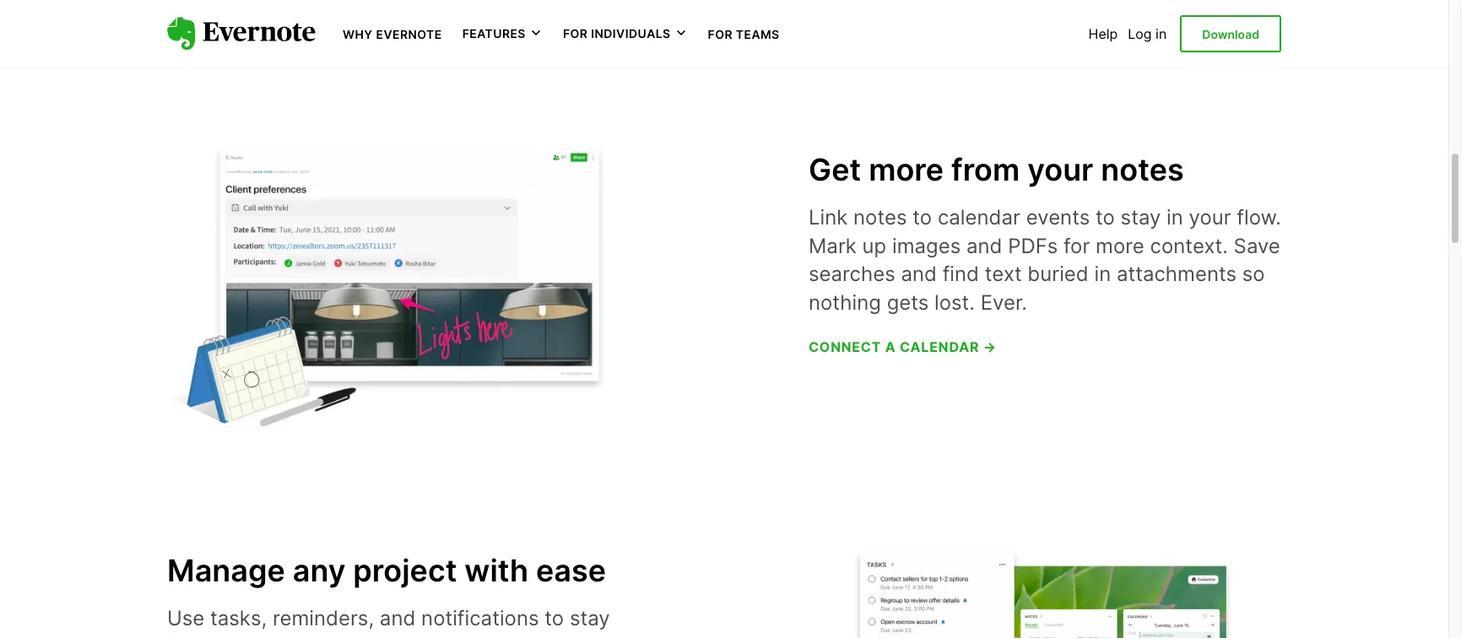 Task type: vqa. For each thing, say whether or not it's contained in the screenshot.
rightmost notes
yes



Task type: locate. For each thing, give the bounding box(es) containing it.
and down images at the right of page
[[901, 262, 937, 286]]

1 horizontal spatial your
[[1189, 205, 1231, 230]]

link notes to calendar events to stay in your flow. mark up images and pdfs for more context. save searches and find text buried in attachments so nothing gets lost. ever.
[[809, 205, 1282, 315]]

2 vertical spatial and
[[380, 606, 416, 630]]

2 horizontal spatial and
[[967, 233, 1002, 258]]

to right events
[[1096, 205, 1115, 230]]

in
[[1156, 25, 1167, 42], [1167, 205, 1183, 230], [1095, 262, 1111, 286]]

1 vertical spatial notes
[[854, 205, 907, 230]]

0 horizontal spatial notes
[[854, 205, 907, 230]]

help link
[[1089, 25, 1118, 42]]

log in
[[1128, 25, 1167, 42]]

get more from your notes
[[809, 151, 1184, 188]]

0 horizontal spatial and
[[380, 606, 416, 630]]

0 horizontal spatial for
[[563, 26, 588, 41]]

your
[[1028, 151, 1094, 188], [1189, 205, 1231, 230]]

and down calendar
[[967, 233, 1002, 258]]

evernote tasks showcase image
[[843, 542, 1282, 638]]

0 vertical spatial notes
[[1101, 151, 1184, 188]]

and up matters
[[380, 606, 416, 630]]

stay up context.
[[1121, 205, 1161, 230]]

use tasks, reminders, and notifications to stay focused on what matters now. customize you
[[167, 606, 611, 638]]

for teams link
[[708, 25, 780, 42]]

context.
[[1150, 233, 1228, 258]]

to up images at the right of page
[[913, 205, 932, 230]]

stay inside use tasks, reminders, and notifications to stay focused on what matters now. customize you
[[570, 606, 610, 630]]

your up context.
[[1189, 205, 1231, 230]]

project
[[353, 552, 457, 589]]

features button
[[462, 25, 543, 42]]

a
[[885, 339, 896, 356]]

events
[[1026, 205, 1090, 230]]

individuals
[[591, 26, 671, 41]]

searches
[[809, 262, 895, 286]]

save
[[1234, 233, 1281, 258]]

your up events
[[1028, 151, 1094, 188]]

in up context.
[[1167, 205, 1183, 230]]

for teams
[[708, 27, 780, 41]]

1 vertical spatial in
[[1167, 205, 1183, 230]]

for for for individuals
[[563, 26, 588, 41]]

for left teams
[[708, 27, 733, 41]]

notifications
[[421, 606, 539, 630]]

more inside link notes to calendar events to stay in your flow. mark up images and pdfs for more context. save searches and find text buried in attachments so nothing gets lost. ever.
[[1096, 233, 1145, 258]]

0 vertical spatial in
[[1156, 25, 1167, 42]]

stay for ease
[[570, 606, 610, 630]]

download
[[1202, 27, 1260, 41]]

more right get
[[869, 151, 944, 188]]

→
[[983, 339, 997, 356]]

1 horizontal spatial more
[[1096, 233, 1145, 258]]

1 vertical spatial stay
[[570, 606, 610, 630]]

0 horizontal spatial to
[[545, 606, 564, 630]]

evernote
[[376, 27, 442, 41]]

more right for
[[1096, 233, 1145, 258]]

download link
[[1181, 15, 1282, 53]]

flow.
[[1237, 205, 1282, 230]]

now.
[[412, 634, 456, 638]]

0 horizontal spatial stay
[[570, 606, 610, 630]]

help
[[1089, 25, 1118, 42]]

on
[[250, 634, 274, 638]]

stay for notes
[[1121, 205, 1161, 230]]

2 horizontal spatial to
[[1096, 205, 1115, 230]]

in right the buried
[[1095, 262, 1111, 286]]

1 horizontal spatial stay
[[1121, 205, 1161, 230]]

0 horizontal spatial your
[[1028, 151, 1094, 188]]

1 vertical spatial more
[[1096, 233, 1145, 258]]

and
[[967, 233, 1002, 258], [901, 262, 937, 286], [380, 606, 416, 630]]

evernote notes showcase image
[[843, 0, 1282, 29]]

for inside button
[[563, 26, 588, 41]]

for left individuals
[[563, 26, 588, 41]]

matters
[[332, 634, 406, 638]]

to up customize
[[545, 606, 564, 630]]

notes
[[1101, 151, 1184, 188], [854, 205, 907, 230]]

to inside use tasks, reminders, and notifications to stay focused on what matters now. customize you
[[545, 606, 564, 630]]

mark
[[809, 233, 857, 258]]

why evernote
[[343, 27, 442, 41]]

to
[[913, 205, 932, 230], [1096, 205, 1115, 230], [545, 606, 564, 630]]

1 horizontal spatial and
[[901, 262, 937, 286]]

1 horizontal spatial for
[[708, 27, 733, 41]]

stay
[[1121, 205, 1161, 230], [570, 606, 610, 630]]

0 vertical spatial more
[[869, 151, 944, 188]]

stay down ease
[[570, 606, 610, 630]]

what
[[279, 634, 327, 638]]

for
[[563, 26, 588, 41], [708, 27, 733, 41]]

2 vertical spatial in
[[1095, 262, 1111, 286]]

stay inside link notes to calendar events to stay in your flow. mark up images and pdfs for more context. save searches and find text buried in attachments so nothing gets lost. ever.
[[1121, 205, 1161, 230]]

more
[[869, 151, 944, 188], [1096, 233, 1145, 258]]

link
[[809, 205, 848, 230]]

0 vertical spatial stay
[[1121, 205, 1161, 230]]

1 vertical spatial your
[[1189, 205, 1231, 230]]

in right 'log'
[[1156, 25, 1167, 42]]



Task type: describe. For each thing, give the bounding box(es) containing it.
calendar
[[900, 339, 980, 356]]

manage any project with ease
[[167, 552, 606, 589]]

your inside link notes to calendar events to stay in your flow. mark up images and pdfs for more context. save searches and find text buried in attachments so nothing gets lost. ever.
[[1189, 205, 1231, 230]]

0 vertical spatial and
[[967, 233, 1002, 258]]

get
[[809, 151, 861, 188]]

buried
[[1028, 262, 1089, 286]]

and inside use tasks, reminders, and notifications to stay focused on what matters now. customize you
[[380, 606, 416, 630]]

use
[[167, 606, 205, 630]]

find
[[943, 262, 979, 286]]

manage
[[167, 552, 285, 589]]

teams
[[736, 27, 780, 41]]

focused
[[167, 634, 244, 638]]

evernote calendar integration showcase image
[[167, 141, 606, 434]]

features
[[462, 26, 526, 41]]

for for for teams
[[708, 27, 733, 41]]

to for get more from your notes
[[1096, 205, 1115, 230]]

tasks,
[[210, 606, 267, 630]]

up
[[863, 233, 887, 258]]

why
[[343, 27, 373, 41]]

text
[[985, 262, 1022, 286]]

from
[[952, 151, 1020, 188]]

1 horizontal spatial to
[[913, 205, 932, 230]]

evernote logo image
[[167, 17, 316, 51]]

for
[[1064, 233, 1090, 258]]

customize
[[462, 634, 563, 638]]

ease
[[536, 552, 606, 589]]

with
[[465, 552, 529, 589]]

1 vertical spatial and
[[901, 262, 937, 286]]

ever.
[[981, 290, 1027, 315]]

any
[[293, 552, 346, 589]]

pdfs
[[1008, 233, 1058, 258]]

to for manage any project with ease
[[545, 606, 564, 630]]

images
[[892, 233, 961, 258]]

attachments
[[1117, 262, 1237, 286]]

calendar
[[938, 205, 1021, 230]]

for individuals button
[[563, 25, 688, 42]]

gets
[[887, 290, 929, 315]]

reminders,
[[273, 606, 374, 630]]

why evernote link
[[343, 25, 442, 42]]

1 horizontal spatial notes
[[1101, 151, 1184, 188]]

connect a calendar →
[[809, 339, 997, 356]]

0 vertical spatial your
[[1028, 151, 1094, 188]]

nothing
[[809, 290, 881, 315]]

lost.
[[935, 290, 975, 315]]

connect
[[809, 339, 882, 356]]

connect a calendar → link
[[809, 339, 997, 356]]

for individuals
[[563, 26, 671, 41]]

so
[[1243, 262, 1265, 286]]

log
[[1128, 25, 1152, 42]]

log in link
[[1128, 25, 1167, 42]]

0 horizontal spatial more
[[869, 151, 944, 188]]

notes inside link notes to calendar events to stay in your flow. mark up images and pdfs for more context. save searches and find text buried in attachments so nothing gets lost. ever.
[[854, 205, 907, 230]]



